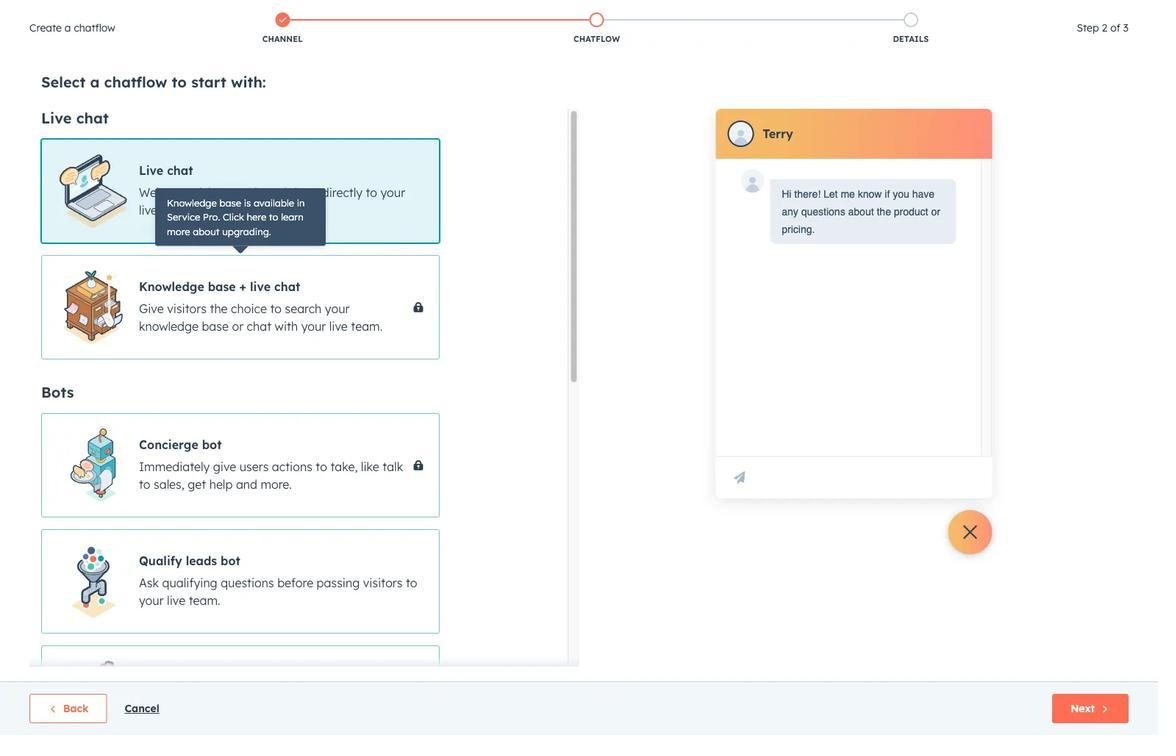 Task type: locate. For each thing, give the bounding box(es) containing it.
bot
[[202, 438, 222, 452], [221, 554, 240, 568]]

channel
[[262, 34, 303, 44]]

ask
[[139, 576, 159, 591]]

welcome
[[139, 185, 190, 200]]

live
[[41, 109, 72, 127], [139, 163, 163, 178]]

0 horizontal spatial a
[[65, 21, 71, 34]]

your right directly
[[381, 185, 405, 200]]

1 horizontal spatial menu item
[[916, 0, 950, 24]]

about down "pro."
[[193, 225, 220, 238]]

knowledge up give
[[139, 279, 204, 294]]

1 vertical spatial base
[[208, 279, 236, 294]]

cancel
[[125, 702, 159, 715]]

1 vertical spatial a
[[90, 72, 100, 91]]

0 horizontal spatial menu item
[[885, 0, 888, 24]]

to down available
[[269, 211, 278, 223]]

actions
[[272, 460, 312, 474]]

live down the select
[[41, 109, 72, 127]]

1 horizontal spatial questions
[[801, 206, 846, 218]]

about down know on the right top
[[848, 206, 874, 218]]

questions left before
[[221, 576, 274, 591]]

1 vertical spatial live
[[139, 163, 163, 178]]

a
[[65, 21, 71, 34], [90, 72, 100, 91]]

base up click
[[219, 197, 241, 209]]

chatflow right create
[[74, 21, 115, 34]]

None checkbox
[[41, 646, 440, 735]]

to inside live chat welcome visitors and send them directly to your live team.
[[366, 185, 377, 200]]

learn
[[281, 211, 303, 223]]

1 horizontal spatial about
[[848, 206, 874, 218]]

0 vertical spatial about
[[848, 206, 874, 218]]

0 vertical spatial or
[[931, 206, 941, 218]]

a right create
[[65, 21, 71, 34]]

1 vertical spatial chatflow
[[104, 72, 167, 91]]

to right passing
[[406, 576, 417, 591]]

and down users
[[236, 477, 257, 492]]

create a chatflow
[[29, 21, 115, 34]]

get
[[188, 477, 206, 492]]

the inside knowledge base + live chat give visitors the choice to search your knowledge base or chat with your live team.
[[210, 302, 228, 316]]

you
[[893, 188, 910, 200]]

1 horizontal spatial or
[[931, 206, 941, 218]]

give
[[139, 302, 164, 316]]

next button
[[1053, 694, 1129, 724]]

bot right leads
[[221, 554, 240, 568]]

chat
[[76, 109, 109, 127], [167, 163, 193, 178], [274, 279, 300, 294], [247, 319, 271, 334]]

select
[[41, 72, 86, 91]]

0 vertical spatial the
[[877, 206, 891, 218]]

knowledge
[[167, 197, 217, 209], [139, 279, 204, 294]]

upgrading.
[[222, 225, 271, 238]]

questions down let
[[801, 206, 846, 218]]

questions inside hi there! let me know if you have any questions about the product or pricing.
[[801, 206, 846, 218]]

about
[[848, 206, 874, 218], [193, 225, 220, 238]]

search
[[285, 302, 322, 316]]

2 horizontal spatial menu item
[[1027, 0, 1141, 24]]

live down 'welcome'
[[139, 203, 157, 218]]

your right search
[[325, 302, 350, 316]]

and inside concierge bot immediately give users actions to take, like talk to sales, get help and more.
[[236, 477, 257, 492]]

base
[[219, 197, 241, 209], [208, 279, 236, 294], [202, 319, 229, 334]]

0 vertical spatial knowledge
[[167, 197, 217, 209]]

live inside live chat welcome visitors and send them directly to your live team.
[[139, 163, 163, 178]]

1 horizontal spatial a
[[90, 72, 100, 91]]

3 menu item from the left
[[1027, 0, 1141, 24]]

live chat welcome visitors and send them directly to your live team.
[[139, 163, 405, 218]]

live up 'welcome'
[[139, 163, 163, 178]]

details
[[893, 34, 929, 44]]

knowledge inside knowledge base is available in service pro. click here to learn more about upgrading.
[[167, 197, 217, 209]]

or inside hi there! let me know if you have any questions about the product or pricing.
[[931, 206, 941, 218]]

chatflow up the live chat
[[104, 72, 167, 91]]

list containing channel
[[126, 10, 1068, 48]]

live right "+"
[[250, 279, 271, 294]]

users
[[240, 460, 269, 474]]

like
[[361, 460, 379, 474]]

1 vertical spatial bot
[[221, 554, 240, 568]]

0 horizontal spatial or
[[232, 319, 244, 334]]

the
[[877, 206, 891, 218], [210, 302, 228, 316]]

base right "knowledge"
[[202, 319, 229, 334]]

a right the select
[[90, 72, 100, 91]]

bot up give
[[202, 438, 222, 452]]

1 vertical spatial or
[[232, 319, 244, 334]]

choice
[[231, 302, 267, 316]]

live for live chat
[[41, 109, 72, 127]]

0 vertical spatial live
[[41, 109, 72, 127]]

available
[[254, 197, 294, 209]]

0 horizontal spatial about
[[193, 225, 220, 238]]

1 horizontal spatial the
[[877, 206, 891, 218]]

visitors
[[193, 185, 233, 200], [167, 302, 207, 316], [363, 576, 403, 591]]

base for the
[[208, 279, 236, 294]]

qualify leads bot ask qualifying questions before passing visitors to your live team.
[[139, 554, 417, 608]]

visitors up "pro."
[[193, 185, 233, 200]]

chatflow for select
[[104, 72, 167, 91]]

0 vertical spatial chatflow
[[74, 21, 115, 34]]

to
[[172, 72, 187, 91], [366, 185, 377, 200], [269, 211, 278, 223], [270, 302, 282, 316], [316, 460, 327, 474], [139, 477, 150, 492], [406, 576, 417, 591]]

1 vertical spatial and
[[236, 477, 257, 492]]

None checkbox
[[41, 139, 440, 243], [41, 255, 440, 360], [41, 413, 440, 518], [41, 530, 440, 634], [41, 139, 440, 243], [41, 255, 440, 360], [41, 413, 440, 518], [41, 530, 440, 634]]

0 vertical spatial questions
[[801, 206, 846, 218]]

click
[[223, 211, 244, 223]]

qualify
[[139, 554, 182, 568]]

chat down the select
[[76, 109, 109, 127]]

to inside knowledge base + live chat give visitors the choice to search your knowledge base or chat with your live team.
[[270, 302, 282, 316]]

1 and from the top
[[236, 185, 257, 200]]

or inside knowledge base + live chat give visitors the choice to search your knowledge base or chat with your live team.
[[232, 319, 244, 334]]

to right directly
[[366, 185, 377, 200]]

your down ask at bottom left
[[139, 594, 164, 608]]

to left take,
[[316, 460, 327, 474]]

0 vertical spatial a
[[65, 21, 71, 34]]

base for click
[[219, 197, 241, 209]]

2 vertical spatial visitors
[[363, 576, 403, 591]]

and
[[236, 185, 257, 200], [236, 477, 257, 492]]

base left "+"
[[208, 279, 236, 294]]

chatflow for create
[[74, 21, 115, 34]]

know
[[858, 188, 882, 200]]

0 vertical spatial visitors
[[193, 185, 233, 200]]

visitors right passing
[[363, 576, 403, 591]]

and up here at the left top
[[236, 185, 257, 200]]

0 vertical spatial and
[[236, 185, 257, 200]]

knowledge for service
[[167, 197, 217, 209]]

team. inside knowledge base + live chat give visitors the choice to search your knowledge base or chat with your live team.
[[351, 319, 383, 334]]

1 vertical spatial questions
[[221, 576, 274, 591]]

agent says: hi there! let me know if you have any questions about the product or pricing. element
[[782, 185, 944, 238]]

send
[[261, 185, 287, 200]]

0 vertical spatial team.
[[161, 203, 192, 218]]

team.
[[161, 203, 192, 218], [351, 319, 383, 334], [189, 594, 220, 608]]

here
[[247, 211, 266, 223]]

me
[[841, 188, 855, 200]]

concierge
[[139, 438, 198, 452]]

chatflow
[[74, 21, 115, 34], [104, 72, 167, 91]]

live down qualifying
[[167, 594, 185, 608]]

chat down choice
[[247, 319, 271, 334]]

visitors inside the qualify leads bot ask qualifying questions before passing visitors to your live team.
[[363, 576, 403, 591]]

concierge bot immediately give users actions to take, like talk to sales, get help and more.
[[139, 438, 403, 492]]

knowledge inside knowledge base + live chat give visitors the choice to search your knowledge base or chat with your live team.
[[139, 279, 204, 294]]

or down have
[[931, 206, 941, 218]]

list
[[126, 10, 1068, 48]]

0 horizontal spatial the
[[210, 302, 228, 316]]

+
[[239, 279, 246, 294]]

1 vertical spatial about
[[193, 225, 220, 238]]

or
[[931, 206, 941, 218], [232, 319, 244, 334]]

give
[[213, 460, 236, 474]]

your inside the qualify leads bot ask qualifying questions before passing visitors to your live team.
[[139, 594, 164, 608]]

to inside the qualify leads bot ask qualifying questions before passing visitors to your live team.
[[406, 576, 417, 591]]

knowledge up service
[[167, 197, 217, 209]]

1 vertical spatial the
[[210, 302, 228, 316]]

0 vertical spatial base
[[219, 197, 241, 209]]

before
[[277, 576, 313, 591]]

chat up 'welcome'
[[167, 163, 193, 178]]

to up with
[[270, 302, 282, 316]]

visitors up "knowledge"
[[167, 302, 207, 316]]

2 vertical spatial team.
[[189, 594, 220, 608]]

have
[[912, 188, 935, 200]]

them
[[290, 185, 319, 200]]

and inside live chat welcome visitors and send them directly to your live team.
[[236, 185, 257, 200]]

0 horizontal spatial live
[[41, 109, 72, 127]]

or down choice
[[232, 319, 244, 334]]

live
[[139, 203, 157, 218], [250, 279, 271, 294], [329, 319, 348, 334], [167, 594, 185, 608]]

knowledge for give
[[139, 279, 204, 294]]

2 and from the top
[[236, 477, 257, 492]]

about inside knowledge base is available in service pro. click here to learn more about upgrading.
[[193, 225, 220, 238]]

0 horizontal spatial questions
[[221, 576, 274, 591]]

1 horizontal spatial live
[[139, 163, 163, 178]]

1 vertical spatial visitors
[[167, 302, 207, 316]]

bots
[[41, 383, 74, 402]]

qualifying
[[162, 576, 217, 591]]

talk
[[383, 460, 403, 474]]

0 vertical spatial bot
[[202, 438, 222, 452]]

directly
[[322, 185, 363, 200]]

1 vertical spatial team.
[[351, 319, 383, 334]]

more
[[167, 225, 190, 238]]

the left choice
[[210, 302, 228, 316]]

questions
[[801, 206, 846, 218], [221, 576, 274, 591]]

your
[[381, 185, 405, 200], [325, 302, 350, 316], [301, 319, 326, 334], [139, 594, 164, 608]]

knowledge base + live chat give visitors the choice to search your knowledge base or chat with your live team.
[[139, 279, 383, 334]]

menu item
[[885, 0, 888, 24], [916, 0, 950, 24], [1027, 0, 1141, 24]]

hi there! let me know if you have any questions about the product or pricing.
[[782, 188, 941, 235]]

base inside knowledge base is available in service pro. click here to learn more about upgrading.
[[219, 197, 241, 209]]

1 vertical spatial knowledge
[[139, 279, 204, 294]]

the down the if
[[877, 206, 891, 218]]

service
[[167, 211, 200, 223]]

team. inside the qualify leads bot ask qualifying questions before passing visitors to your live team.
[[189, 594, 220, 608]]



Task type: describe. For each thing, give the bounding box(es) containing it.
take,
[[330, 460, 358, 474]]

2 menu item from the left
[[916, 0, 950, 24]]

channel completed list item
[[126, 10, 440, 48]]

passing
[[317, 576, 360, 591]]

with:
[[231, 72, 266, 91]]

pricing.
[[782, 224, 815, 235]]

live for live chat welcome visitors and send them directly to your live team.
[[139, 163, 163, 178]]

help
[[209, 477, 233, 492]]

is
[[244, 197, 251, 209]]

live chat
[[41, 109, 109, 127]]

visitors inside live chat welcome visitors and send them directly to your live team.
[[193, 185, 233, 200]]

2
[[1102, 21, 1108, 34]]

about inside hi there! let me know if you have any questions about the product or pricing.
[[848, 206, 874, 218]]

live right with
[[329, 319, 348, 334]]

cancel button
[[125, 700, 159, 718]]

Search HubSpot search field
[[952, 31, 1132, 56]]

bot inside concierge bot immediately give users actions to take, like talk to sales, get help and more.
[[202, 438, 222, 452]]

immediately
[[139, 460, 210, 474]]

3
[[1123, 21, 1129, 34]]

the inside hi there! let me know if you have any questions about the product or pricing.
[[877, 206, 891, 218]]

select a chatflow to start with:
[[41, 72, 266, 91]]

with
[[275, 319, 298, 334]]

next
[[1071, 702, 1095, 715]]

details list item
[[754, 10, 1068, 48]]

leads
[[186, 554, 217, 568]]

step 2 of 3
[[1077, 21, 1129, 34]]

bot inside the qualify leads bot ask qualifying questions before passing visitors to your live team.
[[221, 554, 240, 568]]

visitors inside knowledge base + live chat give visitors the choice to search your knowledge base or chat with your live team.
[[167, 302, 207, 316]]

chatflow
[[574, 34, 620, 44]]

upgrade menu
[[807, 0, 1141, 24]]

knowledge base is available in service pro. click here to learn more about upgrading.
[[167, 197, 305, 238]]

pro.
[[203, 211, 220, 223]]

your inside live chat welcome visitors and send them directly to your live team.
[[381, 185, 405, 200]]

questions inside the qualify leads bot ask qualifying questions before passing visitors to your live team.
[[221, 576, 274, 591]]

a for select
[[90, 72, 100, 91]]

to left sales,
[[139, 477, 150, 492]]

any
[[782, 206, 799, 218]]

upgrade image
[[817, 7, 831, 20]]

to left start
[[172, 72, 187, 91]]

live inside the qualify leads bot ask qualifying questions before passing visitors to your live team.
[[167, 594, 185, 608]]

create
[[29, 21, 62, 34]]

let
[[824, 188, 838, 200]]

chat up search
[[274, 279, 300, 294]]

calling icon image
[[895, 6, 909, 19]]

in
[[297, 197, 305, 209]]

to inside knowledge base is available in service pro. click here to learn more about upgrading.
[[269, 211, 278, 223]]

1 menu item from the left
[[885, 0, 888, 24]]

live inside live chat welcome visitors and send them directly to your live team.
[[139, 203, 157, 218]]

if
[[885, 188, 890, 200]]

upgrade
[[834, 7, 875, 19]]

a for create
[[65, 21, 71, 34]]

hi
[[782, 188, 792, 200]]

calling icon button
[[890, 2, 915, 22]]

of
[[1111, 21, 1121, 34]]

more.
[[261, 477, 292, 492]]

2 vertical spatial base
[[202, 319, 229, 334]]

knowledge
[[139, 319, 199, 334]]

sales,
[[154, 477, 184, 492]]

back button
[[29, 694, 107, 724]]

step
[[1077, 21, 1099, 34]]

chatflow list item
[[440, 10, 754, 48]]

there!
[[795, 188, 821, 200]]

team. inside live chat welcome visitors and send them directly to your live team.
[[161, 203, 192, 218]]

back
[[63, 702, 89, 715]]

terry
[[763, 126, 793, 141]]

product
[[894, 206, 929, 218]]

your down search
[[301, 319, 326, 334]]

chat inside live chat welcome visitors and send them directly to your live team.
[[167, 163, 193, 178]]

start
[[191, 72, 226, 91]]



Task type: vqa. For each thing, say whether or not it's contained in the screenshot.
the leftmost menu item
yes



